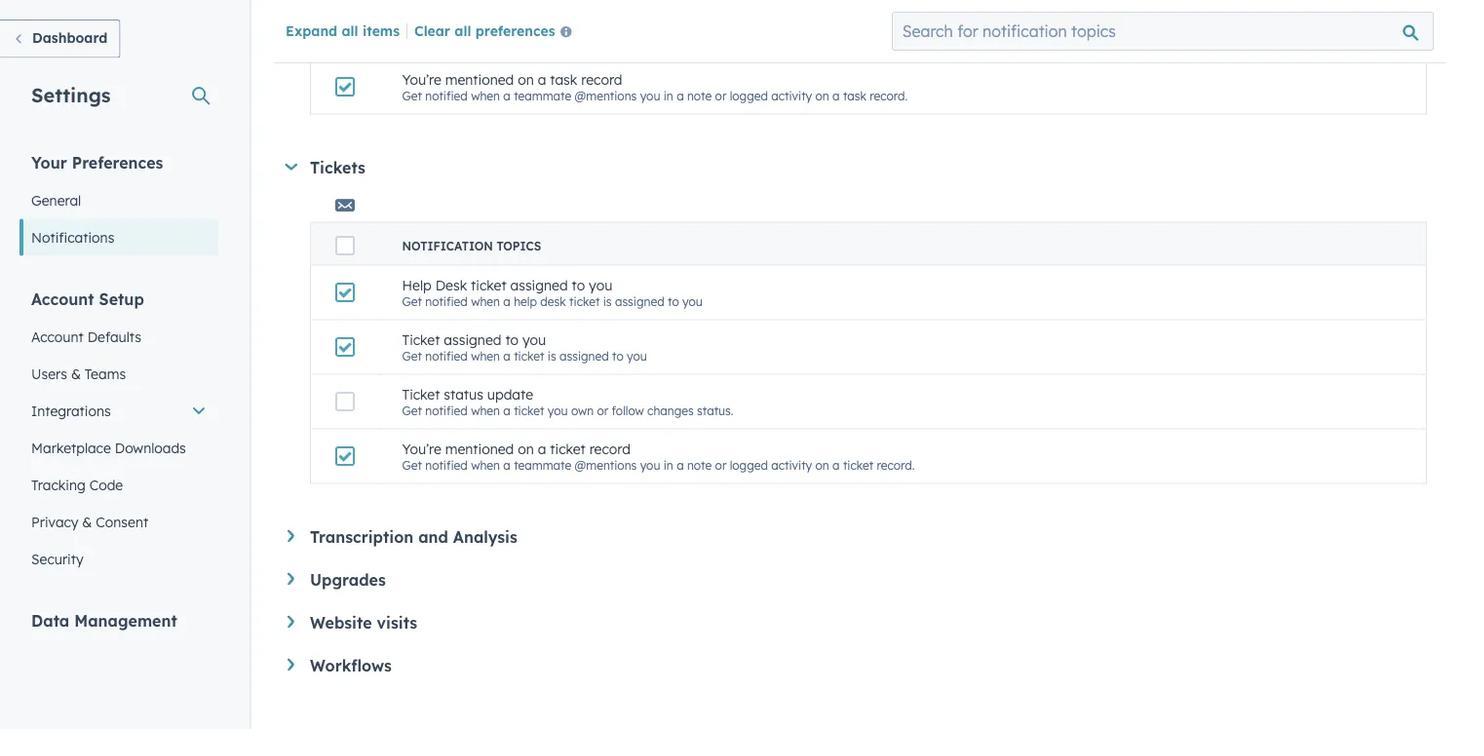 Task type: vqa. For each thing, say whether or not it's contained in the screenshot.
caret icon in the website visits dropdown button
yes



Task type: locate. For each thing, give the bounding box(es) containing it.
a inside ticket status update get notified when a ticket you own or follow changes status.
[[504, 403, 511, 418]]

or down status.
[[715, 458, 727, 473]]

note for you're mentioned on a ticket record
[[687, 458, 712, 473]]

1 vertical spatial mentioned
[[445, 441, 514, 458]]

consent
[[96, 513, 148, 530]]

4 notified from the top
[[425, 349, 468, 363]]

task down reminders
[[843, 88, 867, 103]]

activity down the "turned"
[[772, 88, 812, 103]]

own
[[571, 403, 594, 418]]

caret image for tickets
[[285, 164, 298, 171]]

record down set
[[581, 71, 623, 88]]

a up update
[[504, 349, 511, 363]]

general link
[[20, 182, 218, 219]]

task
[[514, 34, 538, 49], [550, 71, 578, 88], [843, 88, 867, 103]]

mentioned inside you're mentioned on a task record get notified when a teammate @mentions you in a note or logged activity on a task record.
[[445, 71, 514, 88]]

1 vertical spatial @mentions
[[575, 458, 637, 473]]

caret image
[[288, 616, 295, 629]]

reminder
[[435, 17, 492, 34], [641, 34, 691, 49]]

notified right items
[[425, 34, 468, 49]]

note
[[687, 88, 712, 103], [687, 458, 712, 473]]

2 notified from the top
[[425, 88, 468, 103]]

caret image left tickets
[[285, 164, 298, 171]]

you're
[[402, 71, 442, 88], [402, 441, 442, 458]]

follow
[[612, 403, 644, 418]]

1 vertical spatial account
[[31, 328, 84, 345]]

note down status.
[[687, 458, 712, 473]]

teammate
[[514, 88, 572, 103], [514, 458, 572, 473]]

@mentions inside you're mentioned on a task record get notified when a teammate @mentions you in a note or logged activity on a task record.
[[575, 88, 637, 103]]

sequence
[[903, 34, 955, 49]]

1 @mentions from the top
[[575, 88, 637, 103]]

a right status
[[504, 403, 511, 418]]

data
[[31, 611, 70, 630]]

security link
[[20, 541, 218, 578]]

get down clear
[[402, 88, 422, 103]]

3 get from the top
[[402, 294, 422, 309]]

all inside button
[[455, 22, 471, 39]]

users
[[31, 365, 67, 382]]

caret image up caret image
[[288, 573, 295, 586]]

security
[[31, 550, 83, 568]]

is up ticket status update get notified when a ticket you own or follow changes status.
[[548, 349, 556, 363]]

is left "due"
[[541, 34, 549, 49]]

or inside the task reminder get notified when a task is due if you set a reminder for it, or if you turned on reminders in sequence settings.
[[726, 34, 738, 49]]

get right items
[[402, 34, 422, 49]]

& right users
[[71, 365, 81, 382]]

ticket
[[402, 332, 440, 349], [402, 386, 440, 403]]

2 teammate from the top
[[514, 458, 572, 473]]

record for you're mentioned on a ticket record
[[590, 441, 631, 458]]

when
[[471, 34, 500, 49], [471, 88, 500, 103], [471, 294, 500, 309], [471, 349, 500, 363], [471, 403, 500, 418], [471, 458, 500, 473]]

@mentions down set
[[575, 88, 637, 103]]

a up transcription and analysis dropdown button
[[833, 458, 840, 473]]

preferences
[[476, 22, 556, 39]]

0 horizontal spatial task
[[514, 34, 538, 49]]

4 get from the top
[[402, 349, 422, 363]]

notified inside the you're mentioned on a ticket record get notified when a teammate @mentions you in a note or logged activity on a ticket record.
[[425, 458, 468, 473]]

0 vertical spatial record
[[581, 71, 623, 88]]

or inside ticket status update get notified when a ticket you own or follow changes status.
[[597, 403, 609, 418]]

get left status
[[402, 403, 422, 418]]

caret image left the transcription
[[288, 530, 295, 543]]

note inside you're mentioned on a task record get notified when a teammate @mentions you in a note or logged activity on a task record.
[[687, 88, 712, 103]]

2 get from the top
[[402, 88, 422, 103]]

1 horizontal spatial all
[[455, 22, 471, 39]]

1 vertical spatial ticket
[[402, 386, 440, 403]]

3 notified from the top
[[425, 294, 468, 309]]

record.
[[870, 88, 908, 103], [877, 458, 915, 473]]

all
[[342, 22, 359, 39], [455, 22, 471, 39]]

is right desk
[[603, 294, 612, 309]]

caret image inside transcription and analysis dropdown button
[[288, 530, 295, 543]]

on up tickets dropdown button
[[816, 88, 830, 103]]

5 when from the top
[[471, 403, 500, 418]]

1 mentioned from the top
[[445, 71, 514, 88]]

you're down clear
[[402, 71, 442, 88]]

teammate down own
[[514, 458, 572, 473]]

teammate inside the you're mentioned on a ticket record get notified when a teammate @mentions you in a note or logged activity on a ticket record.
[[514, 458, 572, 473]]

tracking code link
[[20, 467, 218, 504]]

your
[[31, 153, 67, 172]]

notified inside ticket assigned to you get notified when a ticket is assigned to you
[[425, 349, 468, 363]]

notified inside the task reminder get notified when a task is due if you set a reminder for it, or if you turned on reminders in sequence settings.
[[425, 34, 468, 49]]

notification topics
[[402, 239, 541, 254]]

on down update
[[518, 441, 534, 458]]

in for you're mentioned on a task record
[[664, 88, 674, 103]]

a down changes
[[677, 458, 684, 473]]

mentioned inside the you're mentioned on a ticket record get notified when a teammate @mentions you in a note or logged activity on a ticket record.
[[445, 441, 514, 458]]

2 ticket from the top
[[402, 386, 440, 403]]

marketplace downloads
[[31, 439, 186, 456]]

you're for you're mentioned on a ticket record
[[402, 441, 442, 458]]

activity
[[772, 88, 812, 103], [772, 458, 812, 473]]

get up transcription and analysis
[[402, 458, 422, 473]]

notified left update
[[425, 403, 468, 418]]

get inside help desk ticket assigned to you get notified when a help desk ticket is assigned to you
[[402, 294, 422, 309]]

or right it,
[[726, 34, 738, 49]]

activity inside the you're mentioned on a ticket record get notified when a teammate @mentions you in a note or logged activity on a ticket record.
[[772, 458, 812, 473]]

Search for notification topics search field
[[892, 12, 1434, 51]]

notified up status
[[425, 349, 468, 363]]

ticket
[[471, 277, 507, 294], [570, 294, 600, 309], [514, 349, 545, 363], [514, 403, 545, 418], [550, 441, 586, 458], [843, 458, 874, 473]]

update
[[487, 386, 533, 403]]

or down it,
[[715, 88, 727, 103]]

@mentions for you're mentioned on a task record
[[575, 88, 637, 103]]

teammate down "due"
[[514, 88, 572, 103]]

you're inside the you're mentioned on a ticket record get notified when a teammate @mentions you in a note or logged activity on a ticket record.
[[402, 441, 442, 458]]

integrations
[[31, 402, 111, 419]]

or inside the you're mentioned on a ticket record get notified when a teammate @mentions you in a note or logged activity on a ticket record.
[[715, 458, 727, 473]]

setup
[[99, 289, 144, 309]]

when down ticket assigned to you get notified when a ticket is assigned to you
[[471, 403, 500, 418]]

1 if from the left
[[577, 34, 584, 49]]

preferences
[[72, 153, 163, 172]]

logged for you're mentioned on a task record
[[730, 88, 768, 103]]

when inside the you're mentioned on a ticket record get notified when a teammate @mentions you in a note or logged activity on a ticket record.
[[471, 458, 500, 473]]

1 activity from the top
[[772, 88, 812, 103]]

logged inside the you're mentioned on a ticket record get notified when a teammate @mentions you in a note or logged activity on a ticket record.
[[730, 458, 768, 473]]

desk
[[541, 294, 566, 309]]

set
[[611, 34, 628, 49]]

in
[[890, 34, 900, 49], [664, 88, 674, 103], [664, 458, 674, 473]]

2 account from the top
[[31, 328, 84, 345]]

6 when from the top
[[471, 458, 500, 473]]

assigned
[[510, 277, 568, 294], [615, 294, 665, 309], [444, 332, 502, 349], [560, 349, 609, 363]]

record. down reminders
[[870, 88, 908, 103]]

is
[[541, 34, 549, 49], [603, 294, 612, 309], [548, 349, 556, 363]]

logged
[[730, 88, 768, 103], [730, 458, 768, 473]]

logged down the task reminder get notified when a task is due if you set a reminder for it, or if you turned on reminders in sequence settings.
[[730, 88, 768, 103]]

when right clear
[[471, 34, 500, 49]]

is inside help desk ticket assigned to you get notified when a help desk ticket is assigned to you
[[603, 294, 612, 309]]

caret image for transcription and analysis
[[288, 530, 295, 543]]

or right own
[[597, 403, 609, 418]]

notifications link
[[20, 219, 218, 256]]

1 vertical spatial is
[[603, 294, 612, 309]]

to
[[572, 277, 585, 294], [668, 294, 679, 309], [506, 332, 519, 349], [612, 349, 624, 363]]

record. inside the you're mentioned on a ticket record get notified when a teammate @mentions you in a note or logged activity on a ticket record.
[[877, 458, 915, 473]]

marketplace
[[31, 439, 111, 456]]

a down reminders
[[833, 88, 840, 103]]

get down help
[[402, 349, 422, 363]]

1 vertical spatial record
[[590, 441, 631, 458]]

it,
[[713, 34, 723, 49]]

notified down notification
[[425, 294, 468, 309]]

teams
[[85, 365, 126, 382]]

in down changes
[[664, 458, 674, 473]]

2 logged from the top
[[730, 458, 768, 473]]

0 vertical spatial is
[[541, 34, 549, 49]]

mentioned down status
[[445, 441, 514, 458]]

notified down clear
[[425, 88, 468, 103]]

task down "due"
[[550, 71, 578, 88]]

in left the sequence
[[890, 34, 900, 49]]

1 horizontal spatial &
[[82, 513, 92, 530]]

transcription and analysis button
[[288, 528, 1428, 547]]

caret image down caret image
[[288, 659, 295, 672]]

task left "due"
[[514, 34, 538, 49]]

all left items
[[342, 22, 359, 39]]

& right privacy
[[82, 513, 92, 530]]

1 you're from the top
[[402, 71, 442, 88]]

1 horizontal spatial if
[[741, 34, 748, 49]]

ticket inside ticket status update get notified when a ticket you own or follow changes status.
[[402, 386, 440, 403]]

you inside ticket status update get notified when a ticket you own or follow changes status.
[[548, 403, 568, 418]]

caret image inside workflows dropdown button
[[288, 659, 295, 672]]

0 horizontal spatial reminder
[[435, 17, 492, 34]]

3 when from the top
[[471, 294, 500, 309]]

1 vertical spatial teammate
[[514, 458, 572, 473]]

0 horizontal spatial all
[[342, 22, 359, 39]]

in inside you're mentioned on a task record get notified when a teammate @mentions you in a note or logged activity on a task record.
[[664, 88, 674, 103]]

or inside you're mentioned on a task record get notified when a teammate @mentions you in a note or logged activity on a task record.
[[715, 88, 727, 103]]

record. inside you're mentioned on a task record get notified when a teammate @mentions you in a note or logged activity on a task record.
[[870, 88, 908, 103]]

ticket left status
[[402, 386, 440, 403]]

1 vertical spatial record.
[[877, 458, 915, 473]]

& for users
[[71, 365, 81, 382]]

2 activity from the top
[[772, 458, 812, 473]]

when up status
[[471, 349, 500, 363]]

1 vertical spatial activity
[[772, 458, 812, 473]]

2 note from the top
[[687, 458, 712, 473]]

reminder right task
[[435, 17, 492, 34]]

0 vertical spatial @mentions
[[575, 88, 637, 103]]

2 vertical spatial in
[[664, 458, 674, 473]]

record inside you're mentioned on a task record get notified when a teammate @mentions you in a note or logged activity on a task record.
[[581, 71, 623, 88]]

6 notified from the top
[[425, 458, 468, 473]]

0 vertical spatial mentioned
[[445, 71, 514, 88]]

5 notified from the top
[[425, 403, 468, 418]]

1 vertical spatial note
[[687, 458, 712, 473]]

activity for you're mentioned on a ticket record
[[772, 458, 812, 473]]

a left help
[[504, 294, 511, 309]]

1 vertical spatial logged
[[730, 458, 768, 473]]

1 teammate from the top
[[514, 88, 572, 103]]

teammate inside you're mentioned on a task record get notified when a teammate @mentions you in a note or logged activity on a task record.
[[514, 88, 572, 103]]

you inside the you're mentioned on a ticket record get notified when a teammate @mentions you in a note or logged activity on a ticket record.
[[640, 458, 661, 473]]

caret image inside tickets dropdown button
[[285, 164, 298, 171]]

caret image inside upgrades "dropdown button"
[[288, 573, 295, 586]]

data management
[[31, 611, 177, 630]]

1 ticket from the top
[[402, 332, 440, 349]]

if right "due"
[[577, 34, 584, 49]]

caret image
[[285, 164, 298, 171], [288, 530, 295, 543], [288, 573, 295, 586], [288, 659, 295, 672]]

help
[[514, 294, 537, 309]]

account for account defaults
[[31, 328, 84, 345]]

4 when from the top
[[471, 349, 500, 363]]

all right clear
[[455, 22, 471, 39]]

6 get from the top
[[402, 458, 422, 473]]

if
[[577, 34, 584, 49], [741, 34, 748, 49]]

upgrades
[[310, 570, 386, 590]]

notified
[[425, 34, 468, 49], [425, 88, 468, 103], [425, 294, 468, 309], [425, 349, 468, 363], [425, 403, 468, 418], [425, 458, 468, 473]]

0 vertical spatial record.
[[870, 88, 908, 103]]

caret image for upgrades
[[288, 573, 295, 586]]

when inside the task reminder get notified when a task is due if you set a reminder for it, or if you turned on reminders in sequence settings.
[[471, 34, 500, 49]]

logged down status.
[[730, 458, 768, 473]]

notified down status
[[425, 458, 468, 473]]

get left desk
[[402, 294, 422, 309]]

if right it,
[[741, 34, 748, 49]]

record inside the you're mentioned on a ticket record get notified when a teammate @mentions you in a note or logged activity on a ticket record.
[[590, 441, 631, 458]]

activity inside you're mentioned on a task record get notified when a teammate @mentions you in a note or logged activity on a task record.
[[772, 88, 812, 103]]

0 vertical spatial you're
[[402, 71, 442, 88]]

transcription
[[310, 528, 414, 547]]

a down ticket status update get notified when a ticket you own or follow changes status.
[[538, 441, 546, 458]]

1 note from the top
[[687, 88, 712, 103]]

when inside ticket status update get notified when a ticket you own or follow changes status.
[[471, 403, 500, 418]]

when inside you're mentioned on a task record get notified when a teammate @mentions you in a note or logged activity on a task record.
[[471, 88, 500, 103]]

get inside you're mentioned on a task record get notified when a teammate @mentions you in a note or logged activity on a task record.
[[402, 88, 422, 103]]

a
[[504, 34, 511, 49], [631, 34, 638, 49], [538, 71, 546, 88], [504, 88, 511, 103], [677, 88, 684, 103], [833, 88, 840, 103], [504, 294, 511, 309], [504, 349, 511, 363], [504, 403, 511, 418], [538, 441, 546, 458], [504, 458, 511, 473], [677, 458, 684, 473], [833, 458, 840, 473]]

2 if from the left
[[741, 34, 748, 49]]

notification
[[402, 239, 493, 254]]

ticket inside ticket status update get notified when a ticket you own or follow changes status.
[[514, 403, 545, 418]]

ticket inside ticket assigned to you get notified when a ticket is assigned to you
[[402, 332, 440, 349]]

in inside the you're mentioned on a ticket record get notified when a teammate @mentions you in a note or logged activity on a ticket record.
[[664, 458, 674, 473]]

in down the task reminder get notified when a task is due if you set a reminder for it, or if you turned on reminders in sequence settings.
[[664, 88, 674, 103]]

2 all from the left
[[455, 22, 471, 39]]

when inside ticket assigned to you get notified when a ticket is assigned to you
[[471, 349, 500, 363]]

@mentions for you're mentioned on a ticket record
[[575, 458, 637, 473]]

1 logged from the top
[[730, 88, 768, 103]]

on
[[815, 34, 828, 49], [518, 71, 534, 88], [816, 88, 830, 103], [518, 441, 534, 458], [816, 458, 830, 473]]

note down for
[[687, 88, 712, 103]]

account up users
[[31, 328, 84, 345]]

account
[[31, 289, 94, 309], [31, 328, 84, 345]]

a down preferences
[[538, 71, 546, 88]]

0 vertical spatial &
[[71, 365, 81, 382]]

data management element
[[31, 610, 218, 729]]

you're for you're mentioned on a task record
[[402, 71, 442, 88]]

1 account from the top
[[31, 289, 94, 309]]

0 horizontal spatial if
[[577, 34, 584, 49]]

@mentions inside the you're mentioned on a ticket record get notified when a teammate @mentions you in a note or logged activity on a ticket record.
[[575, 458, 637, 473]]

2 @mentions from the top
[[575, 458, 637, 473]]

1 vertical spatial you're
[[402, 441, 442, 458]]

2 you're from the top
[[402, 441, 442, 458]]

mentioned
[[445, 71, 514, 88], [445, 441, 514, 458]]

or for task reminder
[[726, 34, 738, 49]]

2 mentioned from the top
[[445, 441, 514, 458]]

help
[[402, 277, 432, 294]]

assigned down 'topics' in the top left of the page
[[510, 277, 568, 294]]

1 when from the top
[[471, 34, 500, 49]]

mentioned down clear all preferences
[[445, 71, 514, 88]]

website
[[310, 613, 372, 633]]

record. up transcription and analysis dropdown button
[[877, 458, 915, 473]]

get
[[402, 34, 422, 49], [402, 88, 422, 103], [402, 294, 422, 309], [402, 349, 422, 363], [402, 403, 422, 418], [402, 458, 422, 473]]

0 vertical spatial logged
[[730, 88, 768, 103]]

when up analysis
[[471, 458, 500, 473]]

or
[[726, 34, 738, 49], [715, 88, 727, 103], [597, 403, 609, 418], [715, 458, 727, 473]]

or for you're mentioned on a task record
[[715, 88, 727, 103]]

ticket down help
[[402, 332, 440, 349]]

0 vertical spatial teammate
[[514, 88, 572, 103]]

note inside the you're mentioned on a ticket record get notified when a teammate @mentions you in a note or logged activity on a ticket record.
[[687, 458, 712, 473]]

1 vertical spatial &
[[82, 513, 92, 530]]

0 vertical spatial in
[[890, 34, 900, 49]]

1 vertical spatial in
[[664, 88, 674, 103]]

2 when from the top
[[471, 88, 500, 103]]

tickets
[[310, 158, 366, 177]]

2 vertical spatial is
[[548, 349, 556, 363]]

privacy & consent
[[31, 513, 148, 530]]

on right the "turned"
[[815, 34, 828, 49]]

1 get from the top
[[402, 34, 422, 49]]

5 get from the top
[[402, 403, 422, 418]]

1 all from the left
[[342, 22, 359, 39]]

a down update
[[504, 458, 511, 473]]

reminder left for
[[641, 34, 691, 49]]

0 horizontal spatial &
[[71, 365, 81, 382]]

when right desk
[[471, 294, 500, 309]]

you're up transcription and analysis
[[402, 441, 442, 458]]

when down clear all preferences button
[[471, 88, 500, 103]]

1 notified from the top
[[425, 34, 468, 49]]

0 vertical spatial ticket
[[402, 332, 440, 349]]

you're inside you're mentioned on a task record get notified when a teammate @mentions you in a note or logged activity on a task record.
[[402, 71, 442, 88]]

workflows button
[[288, 656, 1428, 676]]

privacy & consent link
[[20, 504, 218, 541]]

get inside ticket status update get notified when a ticket you own or follow changes status.
[[402, 403, 422, 418]]

activity up transcription and analysis dropdown button
[[772, 458, 812, 473]]

0 vertical spatial note
[[687, 88, 712, 103]]

0 vertical spatial activity
[[772, 88, 812, 103]]

0 vertical spatial account
[[31, 289, 94, 309]]

&
[[71, 365, 81, 382], [82, 513, 92, 530]]

account up account defaults
[[31, 289, 94, 309]]

record down follow at left
[[590, 441, 631, 458]]

logged inside you're mentioned on a task record get notified when a teammate @mentions you in a note or logged activity on a task record.
[[730, 88, 768, 103]]

@mentions down follow at left
[[575, 458, 637, 473]]

tracking code
[[31, 476, 123, 493]]



Task type: describe. For each thing, give the bounding box(es) containing it.
analysis
[[453, 528, 518, 547]]

due
[[553, 34, 574, 49]]

reminders
[[832, 34, 887, 49]]

when inside help desk ticket assigned to you get notified when a help desk ticket is assigned to you
[[471, 294, 500, 309]]

settings
[[31, 82, 111, 107]]

account for account setup
[[31, 289, 94, 309]]

account setup element
[[20, 288, 218, 578]]

website visits button
[[288, 613, 1428, 633]]

in for you're mentioned on a ticket record
[[664, 458, 674, 473]]

changes
[[648, 403, 694, 418]]

clear
[[414, 22, 451, 39]]

notified inside you're mentioned on a task record get notified when a teammate @mentions you in a note or logged activity on a task record.
[[425, 88, 468, 103]]

website visits
[[310, 613, 418, 633]]

ticket for ticket status update
[[402, 386, 440, 403]]

ticket assigned to you get notified when a ticket is assigned to you
[[402, 332, 647, 363]]

expand all items button
[[286, 22, 400, 39]]

users & teams
[[31, 365, 126, 382]]

settings.
[[959, 34, 1005, 49]]

is inside ticket assigned to you get notified when a ticket is assigned to you
[[548, 349, 556, 363]]

code
[[89, 476, 123, 493]]

notifications
[[31, 229, 114, 246]]

status.
[[697, 403, 734, 418]]

record. for you're mentioned on a ticket record
[[877, 458, 915, 473]]

your preferences
[[31, 153, 163, 172]]

desk
[[436, 277, 467, 294]]

you're mentioned on a ticket record get notified when a teammate @mentions you in a note or logged activity on a ticket record.
[[402, 441, 915, 473]]

a inside ticket assigned to you get notified when a ticket is assigned to you
[[504, 349, 511, 363]]

status
[[444, 386, 484, 403]]

marketplace downloads link
[[20, 430, 218, 467]]

1 horizontal spatial task
[[550, 71, 578, 88]]

dashboard link
[[0, 20, 120, 58]]

assigned right desk
[[615, 294, 665, 309]]

in inside the task reminder get notified when a task is due if you set a reminder for it, or if you turned on reminders in sequence settings.
[[890, 34, 900, 49]]

or for you're mentioned on a ticket record
[[715, 458, 727, 473]]

note for you're mentioned on a task record
[[687, 88, 712, 103]]

task
[[402, 17, 431, 34]]

all for expand
[[342, 22, 359, 39]]

ticket for ticket assigned to you
[[402, 332, 440, 349]]

you're mentioned on a task record get notified when a teammate @mentions you in a note or logged activity on a task record.
[[402, 71, 908, 103]]

expand all items
[[286, 22, 400, 39]]

mentioned for task
[[445, 71, 514, 88]]

defaults
[[87, 328, 141, 345]]

upgrades button
[[288, 570, 1428, 590]]

get inside the you're mentioned on a ticket record get notified when a teammate @mentions you in a note or logged activity on a ticket record.
[[402, 458, 422, 473]]

a inside help desk ticket assigned to you get notified when a help desk ticket is assigned to you
[[504, 294, 511, 309]]

notified inside ticket status update get notified when a ticket you own or follow changes status.
[[425, 403, 468, 418]]

get inside the task reminder get notified when a task is due if you set a reminder for it, or if you turned on reminders in sequence settings.
[[402, 34, 422, 49]]

help desk ticket assigned to you get notified when a help desk ticket is assigned to you
[[402, 277, 703, 309]]

on down preferences
[[518, 71, 534, 88]]

account defaults link
[[20, 318, 218, 355]]

record. for you're mentioned on a task record
[[870, 88, 908, 103]]

get inside ticket assigned to you get notified when a ticket is assigned to you
[[402, 349, 422, 363]]

task inside the task reminder get notified when a task is due if you set a reminder for it, or if you turned on reminders in sequence settings.
[[514, 34, 538, 49]]

2 horizontal spatial task
[[843, 88, 867, 103]]

ticket status update get notified when a ticket you own or follow changes status.
[[402, 386, 734, 418]]

turned
[[775, 34, 811, 49]]

1 horizontal spatial reminder
[[641, 34, 691, 49]]

a left "due"
[[504, 34, 511, 49]]

integrations button
[[20, 393, 218, 430]]

mentioned for ticket
[[445, 441, 514, 458]]

clear all preferences button
[[414, 20, 580, 44]]

assigned up status
[[444, 332, 502, 349]]

all for clear
[[455, 22, 471, 39]]

is inside the task reminder get notified when a task is due if you set a reminder for it, or if you turned on reminders in sequence settings.
[[541, 34, 549, 49]]

your preferences element
[[20, 152, 218, 256]]

downloads
[[115, 439, 186, 456]]

teammate for task
[[514, 88, 572, 103]]

assigned up ticket status update get notified when a ticket you own or follow changes status.
[[560, 349, 609, 363]]

activity for you're mentioned on a task record
[[772, 88, 812, 103]]

clear all preferences
[[414, 22, 556, 39]]

record for you're mentioned on a task record
[[581, 71, 623, 88]]

on inside the task reminder get notified when a task is due if you set a reminder for it, or if you turned on reminders in sequence settings.
[[815, 34, 828, 49]]

transcription and analysis
[[310, 528, 518, 547]]

tracking
[[31, 476, 86, 493]]

a down clear all preferences button
[[504, 88, 511, 103]]

items
[[363, 22, 400, 39]]

visits
[[377, 613, 418, 633]]

ticket inside ticket assigned to you get notified when a ticket is assigned to you
[[514, 349, 545, 363]]

on up transcription and analysis dropdown button
[[816, 458, 830, 473]]

expand
[[286, 22, 338, 39]]

dashboard
[[32, 29, 108, 46]]

tickets button
[[285, 158, 1428, 177]]

management
[[74, 611, 177, 630]]

caret image for workflows
[[288, 659, 295, 672]]

a down the task reminder get notified when a task is due if you set a reminder for it, or if you turned on reminders in sequence settings.
[[677, 88, 684, 103]]

teammate for ticket
[[514, 458, 572, 473]]

account defaults
[[31, 328, 141, 345]]

a right set
[[631, 34, 638, 49]]

users & teams link
[[20, 355, 218, 393]]

and
[[418, 528, 448, 547]]

account setup
[[31, 289, 144, 309]]

logged for you're mentioned on a ticket record
[[730, 458, 768, 473]]

workflows
[[310, 656, 392, 676]]

privacy
[[31, 513, 78, 530]]

you inside you're mentioned on a task record get notified when a teammate @mentions you in a note or logged activity on a task record.
[[640, 88, 661, 103]]

& for privacy
[[82, 513, 92, 530]]

topics
[[497, 239, 541, 254]]

for
[[694, 34, 710, 49]]

notified inside help desk ticket assigned to you get notified when a help desk ticket is assigned to you
[[425, 294, 468, 309]]

task reminder get notified when a task is due if you set a reminder for it, or if you turned on reminders in sequence settings.
[[402, 17, 1005, 49]]

general
[[31, 192, 81, 209]]



